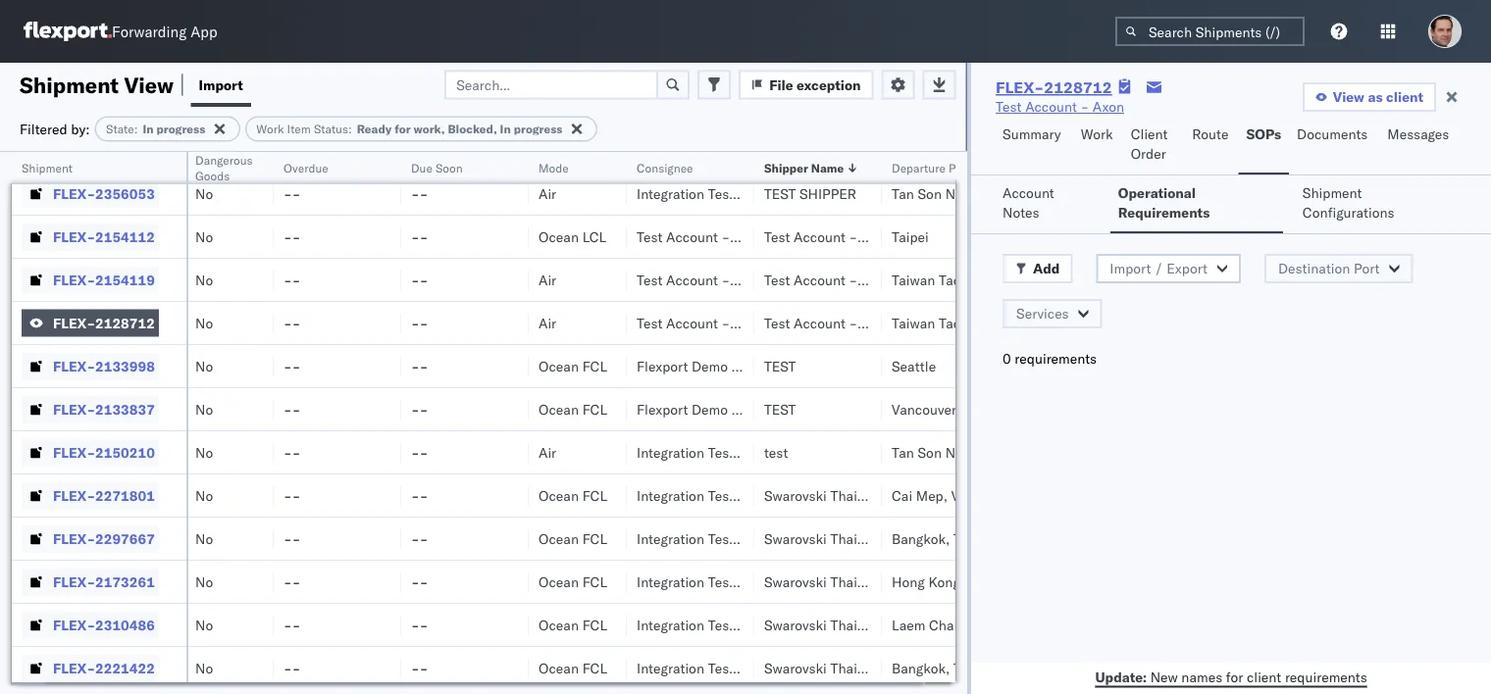 Task type: locate. For each thing, give the bounding box(es) containing it.
0 horizontal spatial port
[[949, 160, 971, 175]]

bangkok, up hong kong
[[892, 531, 951, 548]]

demo for vancouver, canada
[[692, 401, 728, 418]]

2 fcl from the top
[[583, 401, 608, 418]]

destination port button
[[1265, 254, 1414, 284]]

flex- down flex-2173261 button
[[53, 617, 95, 634]]

test account - axon link
[[996, 97, 1125, 117]]

0 vertical spatial integration
[[637, 142, 705, 159]]

2310486
[[95, 617, 155, 634]]

no for flex-2133837
[[195, 401, 213, 418]]

2 test shipper from the top
[[765, 185, 857, 202]]

view up state : in progress
[[124, 71, 174, 98]]

2 integration from the top
[[637, 185, 705, 202]]

names
[[1182, 669, 1223, 686]]

import for import
[[199, 76, 243, 93]]

12 no from the top
[[195, 617, 213, 634]]

integration test account - on ag for flex-2388003
[[637, 142, 848, 159]]

8 ocean from the top
[[539, 617, 579, 634]]

3 no from the top
[[195, 228, 213, 245]]

notes
[[1003, 204, 1040, 221]]

1 horizontal spatial port
[[1355, 260, 1381, 277]]

1 vertical spatial client
[[1248, 669, 1282, 686]]

shipper down name
[[800, 185, 857, 202]]

flex-2271801
[[53, 487, 155, 505]]

1 horizontal spatial import
[[1111, 260, 1152, 277]]

swarovski for 2310486
[[765, 617, 827, 634]]

3 ag from the top
[[829, 444, 848, 461]]

5 fcl from the top
[[583, 574, 608, 591]]

1 vertical spatial demo
[[692, 401, 728, 418]]

test shipper down shipper name at top
[[765, 185, 857, 202]]

2 demo from the top
[[692, 401, 728, 418]]

1 bangkok, thailand from the top
[[892, 531, 1008, 548]]

ag
[[829, 142, 848, 159], [829, 185, 848, 202], [829, 444, 848, 461]]

air for flex-2356053
[[539, 185, 557, 202]]

2 flexport from the top
[[637, 401, 688, 418]]

2 lcl from the top
[[583, 228, 607, 245]]

2 no from the top
[[195, 185, 213, 202]]

work
[[256, 122, 284, 136], [1081, 126, 1114, 143]]

4 air from the top
[[539, 444, 557, 461]]

shipper for air
[[800, 185, 857, 202]]

6 resize handle column header from the left
[[731, 152, 755, 695]]

1 vertical spatial co.
[[784, 401, 803, 418]]

chabang,
[[930, 617, 990, 634]]

account
[[1026, 98, 1078, 115], [738, 142, 790, 159], [1003, 185, 1055, 202], [738, 185, 790, 202], [667, 228, 718, 245], [794, 228, 846, 245], [667, 271, 718, 289], [794, 271, 846, 289], [667, 315, 718, 332], [794, 315, 846, 332], [738, 444, 790, 461]]

3 ocean fcl from the top
[[539, 487, 608, 505]]

demo for seattle
[[692, 358, 728, 375]]

services button
[[1003, 299, 1103, 329]]

flex- down flex-2271801 button
[[53, 531, 95, 548]]

1 on from the top
[[805, 142, 826, 159]]

fcl for flex-2133998
[[583, 358, 608, 375]]

1 ocean fcl from the top
[[539, 358, 608, 375]]

1 vertical spatial flexport
[[637, 401, 688, 418]]

shipment view
[[20, 71, 174, 98]]

0 vertical spatial on
[[805, 142, 826, 159]]

in right blocked,
[[500, 122, 511, 136]]

test shipper up shipper name at top
[[765, 142, 857, 159]]

1 : from the left
[[134, 122, 138, 136]]

swarovski thailand test for 2173261
[[765, 574, 915, 591]]

in right state
[[143, 122, 154, 136]]

1 ocean from the top
[[539, 142, 579, 159]]

2 air from the top
[[539, 271, 557, 289]]

flex-2133837
[[53, 401, 155, 418]]

1 vertical spatial bangkok,
[[892, 660, 951, 677]]

1 horizontal spatial :
[[348, 122, 352, 136]]

flex-2154112
[[53, 228, 155, 245]]

mep,
[[917, 487, 948, 505]]

1 lcl from the top
[[583, 142, 607, 159]]

:
[[134, 122, 138, 136], [348, 122, 352, 136]]

1 swarovski from the top
[[765, 487, 827, 505]]

flex- down flex-2154119 button
[[53, 315, 95, 332]]

3 ocean from the top
[[539, 358, 579, 375]]

0 vertical spatial shipment
[[20, 71, 119, 98]]

dangerous
[[195, 153, 253, 167]]

bangkok,
[[892, 531, 951, 548], [892, 660, 951, 677]]

1 vertical spatial shipper
[[800, 185, 857, 202]]

lcl down mode button
[[583, 228, 607, 245]]

flexport for seattle
[[637, 358, 688, 375]]

shipper up name
[[800, 142, 857, 159]]

2 swarovski thailand test from the top
[[765, 531, 915, 548]]

2 test from the top
[[765, 185, 796, 202]]

1 test shipper from the top
[[765, 142, 857, 159]]

ag down name
[[829, 185, 848, 202]]

2388003
[[95, 142, 155, 159]]

0 vertical spatial import
[[199, 76, 243, 93]]

1 vertical spatial for
[[1227, 669, 1244, 686]]

integration
[[637, 142, 705, 159], [637, 185, 705, 202], [637, 444, 705, 461]]

0 vertical spatial demo
[[692, 358, 728, 375]]

flex- down flex-2297667 button
[[53, 574, 95, 591]]

shipment
[[20, 71, 119, 98], [22, 160, 73, 175], [1303, 185, 1363, 202]]

progress up mode
[[514, 122, 563, 136]]

air for flex-2154119
[[539, 271, 557, 289]]

work left item
[[256, 122, 284, 136]]

0 horizontal spatial view
[[124, 71, 174, 98]]

summary
[[1003, 126, 1062, 143]]

flex-2221422 button
[[22, 655, 159, 683]]

2 vertical spatial integration
[[637, 444, 705, 461]]

1 fcl from the top
[[583, 358, 608, 375]]

7 fcl from the top
[[583, 660, 608, 677]]

2 ocean fcl from the top
[[539, 401, 608, 418]]

1 vertical spatial bangkok, thailand
[[892, 660, 1008, 677]]

2 vertical spatial ag
[[829, 444, 848, 461]]

lcl down search... text box
[[583, 142, 607, 159]]

0 vertical spatial flexport demo shipper co.
[[637, 358, 803, 375]]

7 no from the top
[[195, 401, 213, 418]]

exception
[[797, 76, 861, 93]]

view left as
[[1334, 88, 1365, 106]]

flex- inside button
[[53, 271, 95, 289]]

flexport for vancouver, canada
[[637, 401, 688, 418]]

0 horizontal spatial client
[[1248, 669, 1282, 686]]

fcl for flex-2310486
[[583, 617, 608, 634]]

1 integration test account - on ag from the top
[[637, 142, 848, 159]]

2 vertical spatial shipment
[[1303, 185, 1363, 202]]

no for flex-2221422
[[195, 660, 213, 677]]

0 vertical spatial port
[[949, 160, 971, 175]]

2 vertical spatial shipper
[[732, 401, 780, 418]]

bangkok, thailand
[[892, 531, 1008, 548], [892, 660, 1008, 677]]

13 no from the top
[[195, 660, 213, 677]]

bangkok, thailand down 'cai mep, vietnam'
[[892, 531, 1008, 548]]

documents button
[[1290, 117, 1380, 175]]

3 on from the top
[[805, 444, 826, 461]]

0 vertical spatial test shipper
[[765, 142, 857, 159]]

6 ocean fcl from the top
[[539, 617, 608, 634]]

ag for flex-2388003
[[829, 142, 848, 159]]

name
[[812, 160, 844, 175]]

goods
[[195, 168, 230, 183]]

0 vertical spatial for
[[395, 122, 411, 136]]

ready
[[357, 122, 392, 136]]

6 ocean from the top
[[539, 531, 579, 548]]

flex- down flex-2128712 button
[[53, 358, 95, 375]]

destination
[[1279, 260, 1351, 277]]

8 no from the top
[[195, 444, 213, 461]]

shipper inside button
[[765, 160, 809, 175]]

6 fcl from the top
[[583, 617, 608, 634]]

progress up 'dangerous'
[[157, 122, 205, 136]]

flex-2154119
[[53, 271, 155, 289]]

0 horizontal spatial import
[[199, 76, 243, 93]]

4 swarovski from the top
[[765, 617, 827, 634]]

1 vertical spatial shipment
[[22, 160, 73, 175]]

11 no from the top
[[195, 574, 213, 591]]

1 horizontal spatial 2128712
[[1045, 78, 1113, 97]]

4 fcl from the top
[[583, 531, 608, 548]]

shipper for vancouver, canada
[[732, 401, 780, 418]]

integration test account - on ag
[[637, 142, 848, 159], [637, 185, 848, 202], [637, 444, 848, 461]]

1 co. from the top
[[784, 358, 803, 375]]

flex- down shipment 'button'
[[53, 185, 95, 202]]

bangkok, for flex-2297667
[[892, 531, 951, 548]]

resize handle column header for shipment
[[163, 152, 186, 695]]

9 no from the top
[[195, 487, 213, 505]]

on right test
[[805, 444, 826, 461]]

1 horizontal spatial work
[[1081, 126, 1114, 143]]

fcl for flex-2221422
[[583, 660, 608, 677]]

2 ag from the top
[[829, 185, 848, 202]]

3 air from the top
[[539, 315, 557, 332]]

2 in from the left
[[500, 122, 511, 136]]

0 horizontal spatial requirements
[[1015, 350, 1098, 368]]

1 vertical spatial shipper
[[732, 358, 780, 375]]

flex-2150210
[[53, 444, 155, 461]]

5 no from the top
[[195, 315, 213, 332]]

0 vertical spatial lcl
[[583, 142, 607, 159]]

flex-2128712 up summary
[[996, 78, 1113, 97]]

1 vertical spatial port
[[1355, 260, 1381, 277]]

ocean for 2154112
[[539, 228, 579, 245]]

2128712 up work button in the right top of the page
[[1045, 78, 1113, 97]]

0 horizontal spatial 2128712
[[95, 315, 155, 332]]

for right names
[[1227, 669, 1244, 686]]

no for flex-2173261
[[195, 574, 213, 591]]

10 no from the top
[[195, 531, 213, 548]]

ag for flex-2356053
[[829, 185, 848, 202]]

bangkok, thailand down chabang,
[[892, 660, 1008, 677]]

demo
[[692, 358, 728, 375], [692, 401, 728, 418]]

0 horizontal spatial :
[[134, 122, 138, 136]]

swarovski for 2271801
[[765, 487, 827, 505]]

4 ocean fcl from the top
[[539, 531, 608, 548]]

3 swarovski from the top
[[765, 574, 827, 591]]

flexport demo shipper co. for vancouver, canada
[[637, 401, 803, 418]]

7 ocean fcl from the top
[[539, 660, 608, 677]]

2128712 up the 2133998 on the bottom of the page
[[95, 315, 155, 332]]

integration for flex-2388003
[[637, 142, 705, 159]]

5 ocean from the top
[[539, 487, 579, 505]]

new
[[1151, 669, 1179, 686]]

: up the 2388003
[[134, 122, 138, 136]]

7 ocean from the top
[[539, 574, 579, 591]]

swarovski thailand test for 2221422
[[765, 660, 915, 677]]

flex- down the flex-2150210 button
[[53, 487, 95, 505]]

fcl for flex-2173261
[[583, 574, 608, 591]]

bangkok, for flex-2221422
[[892, 660, 951, 677]]

client right names
[[1248, 669, 1282, 686]]

client
[[1387, 88, 1424, 106], [1248, 669, 1282, 686]]

flex-2356053
[[53, 185, 155, 202]]

4 ocean from the top
[[539, 401, 579, 418]]

port for departure port
[[949, 160, 971, 175]]

6 no from the top
[[195, 358, 213, 375]]

departure
[[892, 160, 946, 175]]

1 vertical spatial ocean lcl
[[539, 228, 607, 245]]

3 integration from the top
[[637, 444, 705, 461]]

no for flex-2297667
[[195, 531, 213, 548]]

0 vertical spatial shipper
[[765, 160, 809, 175]]

swarovski thailand test down hong
[[765, 617, 915, 634]]

flex- down flex-2356053 button
[[53, 228, 95, 245]]

1 resize handle column header from the left
[[163, 152, 186, 695]]

flex- down flex-2154112 button
[[53, 271, 95, 289]]

flex-2221422
[[53, 660, 155, 677]]

0 vertical spatial bangkok, thailand
[[892, 531, 1008, 548]]

shipment up by:
[[20, 71, 119, 98]]

2 integration test account - on ag from the top
[[637, 185, 848, 202]]

flex- down flex-2133837 button
[[53, 444, 95, 461]]

state : in progress
[[106, 122, 205, 136]]

integration test account - on ag for flex-2356053
[[637, 185, 848, 202]]

account notes
[[1003, 185, 1055, 221]]

on down shipper name at top
[[805, 185, 826, 202]]

1 horizontal spatial progress
[[514, 122, 563, 136]]

5 swarovski from the top
[[765, 660, 827, 677]]

bangkok, thailand for flex-2297667
[[892, 531, 1008, 548]]

1 vertical spatial requirements
[[1286, 669, 1368, 686]]

requirements
[[1119, 204, 1211, 221]]

no for flex-2271801
[[195, 487, 213, 505]]

3 integration test account - on ag from the top
[[637, 444, 848, 461]]

2 bangkok, thailand from the top
[[892, 660, 1008, 677]]

1 demo from the top
[[692, 358, 728, 375]]

1 horizontal spatial view
[[1334, 88, 1365, 106]]

taipei
[[892, 228, 929, 245]]

swarovski thailand test for 2297667
[[765, 531, 915, 548]]

test shipper
[[765, 142, 857, 159], [765, 185, 857, 202]]

2 swarovski from the top
[[765, 531, 827, 548]]

0 vertical spatial shipper
[[800, 142, 857, 159]]

flexport demo shipper co. for seattle
[[637, 358, 803, 375]]

2271801
[[95, 487, 155, 505]]

1 vertical spatial 2128712
[[95, 315, 155, 332]]

operational requirements button
[[1111, 176, 1284, 234]]

flex-2133998 button
[[22, 353, 159, 380]]

import button
[[191, 63, 251, 107]]

flex- for 'flex-2221422' button
[[53, 660, 95, 677]]

lcl
[[583, 142, 607, 159], [583, 228, 607, 245]]

0 vertical spatial client
[[1387, 88, 1424, 106]]

0 vertical spatial integration test account - on ag
[[637, 142, 848, 159]]

0 horizontal spatial for
[[395, 122, 411, 136]]

canada
[[965, 401, 1013, 418]]

0 vertical spatial ag
[[829, 142, 848, 159]]

flex- for flex-2133837 button
[[53, 401, 95, 418]]

5 ocean fcl from the top
[[539, 574, 608, 591]]

progress
[[157, 122, 205, 136], [514, 122, 563, 136]]

2 : from the left
[[348, 122, 352, 136]]

Search Shipments (/) text field
[[1116, 17, 1305, 46]]

1 horizontal spatial flex-2128712
[[996, 78, 1113, 97]]

resize handle column header
[[163, 152, 186, 695], [250, 152, 274, 695], [378, 152, 401, 695], [506, 152, 529, 695], [604, 152, 627, 695], [731, 152, 755, 695], [859, 152, 882, 695]]

ag right test
[[829, 444, 848, 461]]

4 no from the top
[[195, 271, 213, 289]]

Search... text field
[[445, 70, 659, 100]]

bangkok, down laem
[[892, 660, 951, 677]]

flex- down flex-2133998 button
[[53, 401, 95, 418]]

2 bangkok, from the top
[[892, 660, 951, 677]]

1 vertical spatial flexport demo shipper co.
[[637, 401, 803, 418]]

client right as
[[1387, 88, 1424, 106]]

swarovski
[[765, 487, 827, 505], [765, 531, 827, 548], [765, 574, 827, 591], [765, 617, 827, 634], [765, 660, 827, 677]]

0 vertical spatial bangkok,
[[892, 531, 951, 548]]

1 ocean lcl from the top
[[539, 142, 607, 159]]

1 swarovski thailand test from the top
[[765, 487, 915, 505]]

4 swarovski thailand test from the top
[[765, 617, 915, 634]]

consignee
[[637, 160, 694, 175]]

cai
[[892, 487, 913, 505]]

5 resize handle column header from the left
[[604, 152, 627, 695]]

1 air from the top
[[539, 185, 557, 202]]

bangkok, thailand for flex-2221422
[[892, 660, 1008, 677]]

ocean lcl
[[539, 142, 607, 159], [539, 228, 607, 245]]

no for flex-2128712
[[195, 315, 213, 332]]

shipment up configurations at the right top of page
[[1303, 185, 1363, 202]]

item
[[287, 122, 311, 136]]

import left /
[[1111, 260, 1152, 277]]

documents
[[1298, 126, 1369, 143]]

2 resize handle column header from the left
[[250, 152, 274, 695]]

flex- down by:
[[53, 142, 95, 159]]

1 horizontal spatial requirements
[[1286, 669, 1368, 686]]

: left ready
[[348, 122, 352, 136]]

swarovski for 2297667
[[765, 531, 827, 548]]

1 vertical spatial flex-2128712
[[53, 315, 155, 332]]

2154112
[[95, 228, 155, 245]]

0 vertical spatial flex-2128712
[[996, 78, 1113, 97]]

port down kaohsiung, taiwan
[[949, 160, 971, 175]]

work inside button
[[1081, 126, 1114, 143]]

port right destination at the top right
[[1355, 260, 1381, 277]]

5 swarovski thailand test from the top
[[765, 660, 915, 677]]

0 horizontal spatial in
[[143, 122, 154, 136]]

1 vertical spatial lcl
[[583, 228, 607, 245]]

flex- down "flex-2310486" button
[[53, 660, 95, 677]]

co. for seattle
[[784, 358, 803, 375]]

operational requirements
[[1119, 185, 1211, 221]]

ocean lcl up mode
[[539, 142, 607, 159]]

swarovski thailand test down the cai
[[765, 531, 915, 548]]

import down app
[[199, 76, 243, 93]]

0 horizontal spatial flex-2128712
[[53, 315, 155, 332]]

flex-2173261
[[53, 574, 155, 591]]

1 vertical spatial integration
[[637, 185, 705, 202]]

1 bangkok, from the top
[[892, 531, 951, 548]]

1 horizontal spatial in
[[500, 122, 511, 136]]

2 ocean lcl from the top
[[539, 228, 607, 245]]

work down test account - axon link
[[1081, 126, 1114, 143]]

port for destination port
[[1355, 260, 1381, 277]]

ocean fcl for flex-2271801
[[539, 487, 608, 505]]

route
[[1193, 126, 1229, 143]]

7 resize handle column header from the left
[[859, 152, 882, 695]]

1 horizontal spatial for
[[1227, 669, 1244, 686]]

2 vertical spatial on
[[805, 444, 826, 461]]

swarovski thailand test down test
[[765, 487, 915, 505]]

0 vertical spatial flexport
[[637, 358, 688, 375]]

test
[[996, 98, 1022, 115], [708, 142, 734, 159], [708, 185, 734, 202], [637, 228, 663, 245], [765, 228, 791, 245], [637, 271, 663, 289], [765, 271, 791, 289], [637, 315, 663, 332], [765, 315, 791, 332], [708, 444, 734, 461], [889, 487, 915, 505], [889, 531, 915, 548], [889, 574, 915, 591], [889, 617, 915, 634], [889, 660, 915, 677]]

1 flexport from the top
[[637, 358, 688, 375]]

1 vertical spatial integration test account - on ag
[[637, 185, 848, 202]]

0 horizontal spatial progress
[[157, 122, 205, 136]]

1 horizontal spatial client
[[1387, 88, 1424, 106]]

0 vertical spatial co.
[[784, 358, 803, 375]]

1 no from the top
[[195, 142, 213, 159]]

2 vertical spatial integration test account - on ag
[[637, 444, 848, 461]]

flex-2128712 inside button
[[53, 315, 155, 332]]

flex- for flex-2388003 button at top left
[[53, 142, 95, 159]]

1 vertical spatial test shipper
[[765, 185, 857, 202]]

-
[[1081, 98, 1090, 115], [284, 142, 292, 159], [292, 142, 301, 159], [411, 142, 420, 159], [420, 142, 428, 159], [793, 142, 802, 159], [284, 185, 292, 202], [292, 185, 301, 202], [411, 185, 420, 202], [420, 185, 428, 202], [793, 185, 802, 202], [284, 228, 292, 245], [292, 228, 301, 245], [411, 228, 420, 245], [420, 228, 428, 245], [722, 228, 730, 245], [850, 228, 858, 245], [284, 271, 292, 289], [292, 271, 301, 289], [411, 271, 420, 289], [420, 271, 428, 289], [722, 271, 730, 289], [850, 271, 858, 289], [284, 315, 292, 332], [292, 315, 301, 332], [411, 315, 420, 332], [420, 315, 428, 332], [722, 315, 730, 332], [850, 315, 858, 332], [284, 358, 292, 375], [292, 358, 301, 375], [411, 358, 420, 375], [420, 358, 428, 375], [284, 401, 292, 418], [292, 401, 301, 418], [411, 401, 420, 418], [420, 401, 428, 418], [284, 444, 292, 461], [292, 444, 301, 461], [411, 444, 420, 461], [420, 444, 428, 461], [793, 444, 802, 461], [284, 487, 292, 505], [292, 487, 301, 505], [411, 487, 420, 505], [420, 487, 428, 505], [284, 531, 292, 548], [292, 531, 301, 548], [411, 531, 420, 548], [420, 531, 428, 548], [284, 574, 292, 591], [292, 574, 301, 591], [411, 574, 420, 591], [420, 574, 428, 591], [284, 617, 292, 634], [292, 617, 301, 634], [411, 617, 420, 634], [420, 617, 428, 634], [284, 660, 292, 677], [292, 660, 301, 677], [411, 660, 420, 677], [420, 660, 428, 677]]

co. for vancouver, canada
[[784, 401, 803, 418]]

shipment down filtered
[[22, 160, 73, 175]]

cai mep, vietnam
[[892, 487, 1003, 505]]

view as client
[[1334, 88, 1424, 106]]

state
[[106, 122, 134, 136]]

0 vertical spatial ocean lcl
[[539, 142, 607, 159]]

co.
[[784, 358, 803, 375], [784, 401, 803, 418]]

operational
[[1119, 185, 1197, 202]]

shipper
[[800, 142, 857, 159], [800, 185, 857, 202]]

ag up name
[[829, 142, 848, 159]]

lcl for test
[[583, 228, 607, 245]]

1 ag from the top
[[829, 142, 848, 159]]

2 co. from the top
[[784, 401, 803, 418]]

for left work,
[[395, 122, 411, 136]]

flex-2388003
[[53, 142, 155, 159]]

requirements
[[1015, 350, 1098, 368], [1286, 669, 1368, 686]]

2 ocean from the top
[[539, 228, 579, 245]]

2 on from the top
[[805, 185, 826, 202]]

flex-2128712 down flex-2154119
[[53, 315, 155, 332]]

swarovski thailand test for 2271801
[[765, 487, 915, 505]]

1 vertical spatial on
[[805, 185, 826, 202]]

no for flex-2154119
[[195, 271, 213, 289]]

0 horizontal spatial work
[[256, 122, 284, 136]]

1 shipper from the top
[[800, 142, 857, 159]]

1 integration from the top
[[637, 142, 705, 159]]

on up shipper name at top
[[805, 142, 826, 159]]

view
[[124, 71, 174, 98], [1334, 88, 1365, 106]]

2 shipper from the top
[[800, 185, 857, 202]]

2 flexport demo shipper co. from the top
[[637, 401, 803, 418]]

ocean lcl for integration test account - on ag
[[539, 142, 607, 159]]

1 vertical spatial ag
[[829, 185, 848, 202]]

9 ocean from the top
[[539, 660, 579, 677]]

swarovski thailand test up laem
[[765, 574, 915, 591]]

3 swarovski thailand test from the top
[[765, 574, 915, 591]]

ocean fcl for flex-2133837
[[539, 401, 608, 418]]

1 flexport demo shipper co. from the top
[[637, 358, 803, 375]]

swarovski thailand test down laem
[[765, 660, 915, 677]]

3 fcl from the top
[[583, 487, 608, 505]]

2133837
[[95, 401, 155, 418]]

shipment inside "shipment configurations"
[[1303, 185, 1363, 202]]

ocean lcl down mode button
[[539, 228, 607, 245]]

flex- for flex-2173261 button
[[53, 574, 95, 591]]

1 vertical spatial import
[[1111, 260, 1152, 277]]



Task type: describe. For each thing, give the bounding box(es) containing it.
0 requirements
[[1003, 350, 1098, 368]]

shipment button
[[12, 156, 167, 176]]

flex- for flex-2356053 button
[[53, 185, 95, 202]]

kaohsiung, taiwan
[[892, 142, 1009, 159]]

mode
[[539, 160, 569, 175]]

summary button
[[995, 117, 1074, 175]]

3 resize handle column header from the left
[[378, 152, 401, 695]]

fcl for flex-2297667
[[583, 531, 608, 548]]

flex- for flex-2154119 button
[[53, 271, 95, 289]]

import for import / export
[[1111, 260, 1152, 277]]

order
[[1132, 145, 1167, 162]]

flex-2173261 button
[[22, 569, 159, 596]]

flex-2310486 button
[[22, 612, 159, 639]]

2221422
[[95, 660, 155, 677]]

swarovski for 2173261
[[765, 574, 827, 591]]

test
[[765, 444, 789, 461]]

on for flex-2150210
[[805, 444, 826, 461]]

update: new names for client requirements
[[1096, 669, 1368, 686]]

flex- for flex-2271801 button
[[53, 487, 95, 505]]

flex-2271801 button
[[22, 482, 159, 510]]

flex-2297667 button
[[22, 526, 159, 553]]

file
[[770, 76, 794, 93]]

air for flex-2150210
[[539, 444, 557, 461]]

sops
[[1247, 126, 1282, 143]]

flex-2128712 link
[[996, 78, 1113, 97]]

due
[[411, 160, 433, 175]]

departure port button
[[882, 156, 990, 176]]

ocean fcl for flex-2173261
[[539, 574, 608, 591]]

no for flex-2310486
[[195, 617, 213, 634]]

departure port
[[892, 160, 971, 175]]

integration for flex-2356053
[[637, 185, 705, 202]]

hong
[[892, 574, 925, 591]]

2133998
[[95, 358, 155, 375]]

filtered
[[20, 120, 67, 137]]

4 resize handle column header from the left
[[506, 152, 529, 695]]

flex- for flex-2133998 button
[[53, 358, 95, 375]]

seattle
[[892, 358, 937, 375]]

ocean fcl for flex-2310486
[[539, 617, 608, 634]]

taiwan
[[966, 142, 1009, 159]]

messages button
[[1380, 117, 1461, 175]]

flex- for flex-2297667 button
[[53, 531, 95, 548]]

route button
[[1185, 117, 1239, 175]]

0 vertical spatial 2128712
[[1045, 78, 1113, 97]]

messages
[[1388, 126, 1450, 143]]

ocean for 2221422
[[539, 660, 579, 677]]

4 test from the top
[[765, 401, 796, 418]]

account inside button
[[1003, 185, 1055, 202]]

as
[[1369, 88, 1384, 106]]

flex- for flex-2154112 button
[[53, 228, 95, 245]]

sops button
[[1239, 117, 1290, 175]]

1 progress from the left
[[157, 122, 205, 136]]

forwarding
[[112, 22, 187, 41]]

configurations
[[1303, 204, 1395, 221]]

on for flex-2356053
[[805, 185, 826, 202]]

no for flex-2150210
[[195, 444, 213, 461]]

work item status : ready for work, blocked, in progress
[[256, 122, 563, 136]]

ocean for 2133837
[[539, 401, 579, 418]]

file exception
[[770, 76, 861, 93]]

forwarding app
[[112, 22, 218, 41]]

work,
[[414, 122, 445, 136]]

shipment configurations button
[[1296, 176, 1461, 234]]

by:
[[71, 120, 90, 137]]

resize handle column header for dangerous goods
[[250, 152, 274, 695]]

consignee button
[[627, 156, 735, 176]]

no for flex-2133998
[[195, 358, 213, 375]]

ocean fcl for flex-2297667
[[539, 531, 608, 548]]

flex-2150210 button
[[22, 439, 159, 467]]

flexport. image
[[24, 22, 112, 41]]

2150210
[[95, 444, 155, 461]]

add
[[1034, 260, 1060, 277]]

ocean fcl for flex-2221422
[[539, 660, 608, 677]]

ag for flex-2150210
[[829, 444, 848, 461]]

ocean for 2173261
[[539, 574, 579, 591]]

flex-2154119 button
[[22, 266, 159, 294]]

vietnam
[[952, 487, 1003, 505]]

flex- for "flex-2310486" button
[[53, 617, 95, 634]]

overdue
[[284, 160, 329, 175]]

2128712 inside button
[[95, 315, 155, 332]]

filtered by:
[[20, 120, 90, 137]]

destination port
[[1279, 260, 1381, 277]]

work for work item status : ready for work, blocked, in progress
[[256, 122, 284, 136]]

ocean fcl for flex-2133998
[[539, 358, 608, 375]]

client
[[1132, 126, 1169, 143]]

no for flex-2154112
[[195, 228, 213, 245]]

forwarding app link
[[24, 22, 218, 41]]

3 test from the top
[[765, 358, 796, 375]]

ocean for 2271801
[[539, 487, 579, 505]]

hong kong
[[892, 574, 961, 591]]

due soon
[[411, 160, 463, 175]]

0 vertical spatial requirements
[[1015, 350, 1098, 368]]

ocean for 2310486
[[539, 617, 579, 634]]

dangerous goods button
[[186, 148, 267, 184]]

laem chabang, thailand
[[892, 617, 1047, 634]]

import / export button
[[1097, 254, 1242, 284]]

ocean for 2133998
[[539, 358, 579, 375]]

export
[[1167, 260, 1208, 277]]

flex- for the flex-2150210 button
[[53, 444, 95, 461]]

laem
[[892, 617, 926, 634]]

fcl for flex-2271801
[[583, 487, 608, 505]]

view as client button
[[1303, 82, 1437, 112]]

flex-2388003 button
[[22, 137, 159, 164]]

shipper for seattle
[[732, 358, 780, 375]]

on for flex-2388003
[[805, 142, 826, 159]]

kong
[[929, 574, 961, 591]]

vancouver,
[[892, 401, 961, 418]]

update:
[[1096, 669, 1147, 686]]

no for flex-2356053
[[195, 185, 213, 202]]

fcl for flex-2133837
[[583, 401, 608, 418]]

add button
[[1003, 254, 1073, 284]]

1 test from the top
[[765, 142, 796, 159]]

work button
[[1074, 117, 1124, 175]]

work for work
[[1081, 126, 1114, 143]]

flex- up summary
[[996, 78, 1045, 97]]

import / export
[[1111, 260, 1208, 277]]

resize handle column header for consignee
[[731, 152, 755, 695]]

resize handle column header for shipper name
[[859, 152, 882, 695]]

test shipper for ocean lcl
[[765, 142, 857, 159]]

vancouver, canada
[[892, 401, 1013, 418]]

ocean for 2388003
[[539, 142, 579, 159]]

kaohsiung,
[[892, 142, 962, 159]]

test shipper for air
[[765, 185, 857, 202]]

lcl for integration
[[583, 142, 607, 159]]

flex-2133998
[[53, 358, 155, 375]]

shipper for ocean lcl
[[800, 142, 857, 159]]

swarovski thailand test for 2310486
[[765, 617, 915, 634]]

shipment for shipment view
[[20, 71, 119, 98]]

client inside "view as client" 'button'
[[1387, 88, 1424, 106]]

no for flex-2388003
[[195, 142, 213, 159]]

ocean for 2297667
[[539, 531, 579, 548]]

flex-2133837 button
[[22, 396, 159, 424]]

swarovski for 2221422
[[765, 660, 827, 677]]

flex- for flex-2128712 button
[[53, 315, 95, 332]]

1 in from the left
[[143, 122, 154, 136]]

2 progress from the left
[[514, 122, 563, 136]]

shipment configurations
[[1303, 185, 1395, 221]]

2173261
[[95, 574, 155, 591]]

client order
[[1132, 126, 1169, 162]]

shipper name button
[[755, 156, 863, 176]]

air for flex-2128712
[[539, 315, 557, 332]]

integration for flex-2150210
[[637, 444, 705, 461]]

flex-2128712 button
[[22, 310, 159, 337]]

ocean lcl for test account - axon
[[539, 228, 607, 245]]

dangerous goods
[[195, 153, 253, 183]]

view inside 'button'
[[1334, 88, 1365, 106]]

shipment for shipment configurations
[[1303, 185, 1363, 202]]

resize handle column header for mode
[[604, 152, 627, 695]]

0
[[1003, 350, 1012, 368]]



Task type: vqa. For each thing, say whether or not it's contained in the screenshot.


